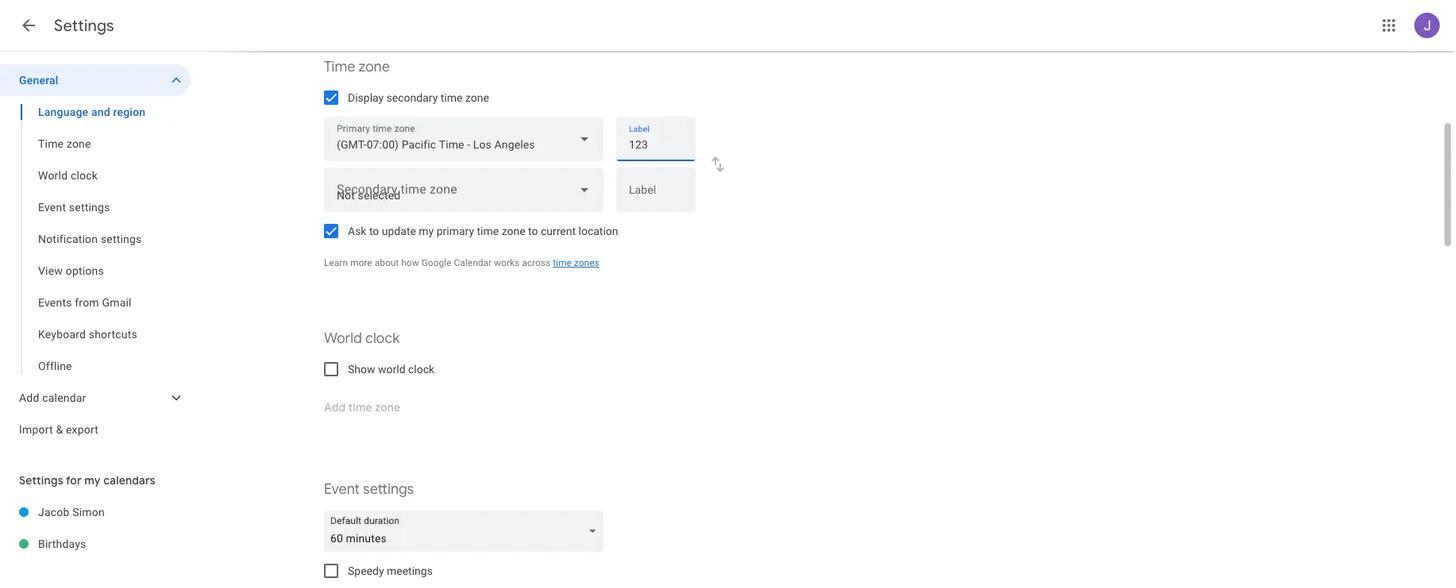 Task type: locate. For each thing, give the bounding box(es) containing it.
to
[[369, 225, 379, 237], [528, 225, 538, 237]]

time right primary
[[477, 225, 499, 237]]

world inside group
[[38, 169, 68, 182]]

shortcuts
[[89, 328, 137, 341]]

time zone inside group
[[38, 137, 91, 150]]

1 vertical spatial my
[[84, 473, 101, 488]]

&
[[56, 423, 63, 436]]

birthdays link
[[38, 528, 191, 560]]

to right ask
[[369, 225, 379, 237]]

2 horizontal spatial clock
[[408, 363, 435, 376]]

settings left for
[[19, 473, 63, 488]]

1 to from the left
[[369, 225, 379, 237]]

settings
[[54, 16, 114, 36], [19, 473, 63, 488]]

world clock up show at the left
[[324, 330, 400, 348]]

1 horizontal spatial time
[[477, 225, 499, 237]]

zone
[[359, 58, 390, 76], [465, 91, 489, 104], [67, 137, 91, 150], [502, 225, 525, 237]]

0 vertical spatial time
[[324, 58, 355, 76]]

zone down language and region
[[67, 137, 91, 150]]

1 horizontal spatial world
[[324, 330, 362, 348]]

event
[[38, 201, 66, 214], [324, 481, 360, 499]]

speedy
[[348, 565, 384, 577]]

1 horizontal spatial clock
[[365, 330, 400, 348]]

time
[[324, 58, 355, 76], [38, 137, 64, 150]]

time right secondary
[[441, 91, 463, 104]]

learn more about how google calendar works across time zones
[[324, 257, 599, 268]]

my right update
[[419, 225, 434, 237]]

0 horizontal spatial time zone
[[38, 137, 91, 150]]

0 horizontal spatial event settings
[[38, 201, 110, 214]]

time zones link
[[553, 257, 599, 268]]

export
[[66, 423, 99, 436]]

0 vertical spatial world
[[38, 169, 68, 182]]

2 to from the left
[[528, 225, 538, 237]]

event settings
[[38, 201, 110, 214], [324, 481, 414, 499]]

my
[[419, 225, 434, 237], [84, 473, 101, 488]]

world clock up notification
[[38, 169, 98, 182]]

Label for primary time zone. text field
[[629, 133, 683, 156]]

None field
[[324, 117, 604, 161], [324, 168, 604, 212], [324, 511, 610, 552], [324, 117, 604, 161], [324, 168, 604, 212], [324, 511, 610, 552]]

options
[[66, 264, 104, 277]]

clock up show world clock
[[365, 330, 400, 348]]

simon
[[72, 506, 105, 519]]

1 horizontal spatial to
[[528, 225, 538, 237]]

settings for my calendars tree
[[0, 496, 191, 560]]

0 horizontal spatial time
[[441, 91, 463, 104]]

world clock
[[38, 169, 98, 182], [324, 330, 400, 348]]

Label for secondary time zone. text field
[[629, 184, 683, 207]]

settings heading
[[54, 16, 114, 36]]

import & export
[[19, 423, 99, 436]]

settings for settings
[[54, 16, 114, 36]]

clock up the notification settings
[[71, 169, 98, 182]]

0 horizontal spatial to
[[369, 225, 379, 237]]

0 vertical spatial event settings
[[38, 201, 110, 214]]

1 horizontal spatial my
[[419, 225, 434, 237]]

0 horizontal spatial world
[[38, 169, 68, 182]]

1 vertical spatial settings
[[101, 233, 142, 245]]

1 vertical spatial time
[[477, 225, 499, 237]]

0 horizontal spatial world clock
[[38, 169, 98, 182]]

settings
[[69, 201, 110, 214], [101, 233, 142, 245], [363, 481, 414, 499]]

settings for my calendars
[[19, 473, 155, 488]]

view options
[[38, 264, 104, 277]]

0 horizontal spatial clock
[[71, 169, 98, 182]]

time
[[441, 91, 463, 104], [477, 225, 499, 237], [553, 257, 572, 268]]

keyboard
[[38, 328, 86, 341]]

time left zones
[[553, 257, 572, 268]]

time up the display
[[324, 58, 355, 76]]

0 vertical spatial world clock
[[38, 169, 98, 182]]

time zone down language
[[38, 137, 91, 150]]

for
[[66, 473, 82, 488]]

world down language
[[38, 169, 68, 182]]

language
[[38, 106, 88, 118]]

learn
[[324, 257, 348, 268]]

0 vertical spatial clock
[[71, 169, 98, 182]]

view
[[38, 264, 63, 277]]

world
[[38, 169, 68, 182], [324, 330, 362, 348]]

group
[[0, 96, 191, 382]]

1 horizontal spatial event
[[324, 481, 360, 499]]

world up show at the left
[[324, 330, 362, 348]]

0 horizontal spatial time
[[38, 137, 64, 150]]

from
[[75, 296, 99, 309]]

0 vertical spatial event
[[38, 201, 66, 214]]

ask to update my primary time zone to current location
[[348, 225, 618, 237]]

2 horizontal spatial time
[[553, 257, 572, 268]]

clock
[[71, 169, 98, 182], [365, 330, 400, 348], [408, 363, 435, 376]]

1 vertical spatial world
[[324, 330, 362, 348]]

1 horizontal spatial event settings
[[324, 481, 414, 499]]

zones
[[574, 257, 599, 268]]

1 vertical spatial time
[[38, 137, 64, 150]]

2 vertical spatial time
[[553, 257, 572, 268]]

gmail
[[102, 296, 132, 309]]

settings right go back image
[[54, 16, 114, 36]]

clock right the world
[[408, 363, 435, 376]]

world clock inside group
[[38, 169, 98, 182]]

to left the current at the top left
[[528, 225, 538, 237]]

time zone up the display
[[324, 58, 390, 76]]

import
[[19, 423, 53, 436]]

notification settings
[[38, 233, 142, 245]]

1 horizontal spatial world clock
[[324, 330, 400, 348]]

0 horizontal spatial event
[[38, 201, 66, 214]]

0 horizontal spatial my
[[84, 473, 101, 488]]

1 horizontal spatial time zone
[[324, 58, 390, 76]]

0 vertical spatial time zone
[[324, 58, 390, 76]]

tree
[[0, 64, 191, 446]]

1 vertical spatial event settings
[[324, 481, 414, 499]]

0 vertical spatial settings
[[54, 16, 114, 36]]

time zone
[[324, 58, 390, 76], [38, 137, 91, 150]]

tree containing general
[[0, 64, 191, 446]]

0 vertical spatial time
[[441, 91, 463, 104]]

1 horizontal spatial time
[[324, 58, 355, 76]]

update
[[382, 225, 416, 237]]

ask
[[348, 225, 367, 237]]

notification
[[38, 233, 98, 245]]

2 vertical spatial settings
[[363, 481, 414, 499]]

1 vertical spatial settings
[[19, 473, 63, 488]]

time down language
[[38, 137, 64, 150]]

1 vertical spatial time zone
[[38, 137, 91, 150]]

birthdays tree item
[[0, 528, 191, 560]]

my right for
[[84, 473, 101, 488]]



Task type: describe. For each thing, give the bounding box(es) containing it.
general
[[19, 74, 58, 87]]

display secondary time zone
[[348, 91, 489, 104]]

and
[[91, 106, 110, 118]]

about
[[375, 257, 399, 268]]

add calendar
[[19, 392, 86, 404]]

go back image
[[19, 16, 38, 35]]

clock inside group
[[71, 169, 98, 182]]

birthdays
[[38, 538, 86, 550]]

location
[[579, 225, 618, 237]]

secondary
[[387, 91, 438, 104]]

event settings inside group
[[38, 201, 110, 214]]

keyboard shortcuts
[[38, 328, 137, 341]]

time inside tree
[[38, 137, 64, 150]]

how
[[401, 257, 419, 268]]

google
[[421, 257, 452, 268]]

zone up the display
[[359, 58, 390, 76]]

display
[[348, 91, 384, 104]]

offline
[[38, 360, 72, 373]]

world
[[378, 363, 405, 376]]

1 vertical spatial world clock
[[324, 330, 400, 348]]

events from gmail
[[38, 296, 132, 309]]

0 vertical spatial my
[[419, 225, 434, 237]]

add
[[19, 392, 39, 404]]

2 vertical spatial clock
[[408, 363, 435, 376]]

0 vertical spatial settings
[[69, 201, 110, 214]]

event inside group
[[38, 201, 66, 214]]

calendars
[[103, 473, 155, 488]]

calendar
[[42, 392, 86, 404]]

events
[[38, 296, 72, 309]]

current
[[541, 225, 576, 237]]

1 vertical spatial clock
[[365, 330, 400, 348]]

meetings
[[387, 565, 433, 577]]

jacob simon
[[38, 506, 105, 519]]

general tree item
[[0, 64, 191, 96]]

settings for settings for my calendars
[[19, 473, 63, 488]]

show world clock
[[348, 363, 435, 376]]

primary
[[437, 225, 474, 237]]

more
[[350, 257, 372, 268]]

group containing language and region
[[0, 96, 191, 382]]

across
[[522, 257, 551, 268]]

jacob
[[38, 506, 70, 519]]

show
[[348, 363, 375, 376]]

zone right secondary
[[465, 91, 489, 104]]

region
[[113, 106, 146, 118]]

language and region
[[38, 106, 146, 118]]

1 vertical spatial event
[[324, 481, 360, 499]]

zone up works
[[502, 225, 525, 237]]

works
[[494, 257, 520, 268]]

speedy meetings
[[348, 565, 433, 577]]

calendar
[[454, 257, 492, 268]]

jacob simon tree item
[[0, 496, 191, 528]]



Task type: vqa. For each thing, say whether or not it's contained in the screenshot.
18 element
no



